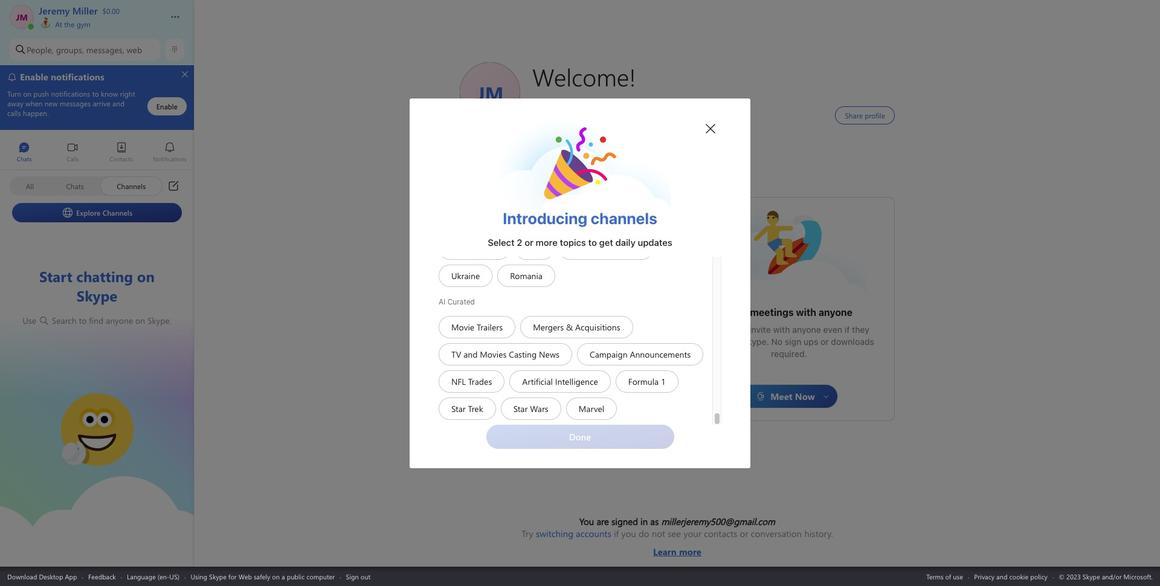Task type: vqa. For each thing, say whether or not it's contained in the screenshot.
in
yes



Task type: describe. For each thing, give the bounding box(es) containing it.
hi
[[61, 393, 69, 406]]

your
[[684, 527, 701, 540]]

you
[[579, 515, 594, 527]]

romania
[[510, 270, 543, 282]]

the inside stay up to date with the latest features and updates in skype. don't miss a thing!
[[561, 330, 574, 341]]

the for gym
[[64, 19, 75, 29]]

2 horizontal spatial in
[[640, 515, 648, 527]]

up
[[500, 330, 510, 341]]

terms of use
[[926, 572, 963, 581]]

you are signed in as
[[579, 515, 661, 527]]

to inside stay up to date with the latest features and updates in skype. don't miss a thing!
[[512, 330, 520, 341]]

using
[[191, 572, 207, 581]]

updates inside stay up to date with the latest features and updates in skype. don't miss a thing!
[[491, 343, 524, 353]]

campaign
[[590, 349, 627, 360]]

mansurfer
[[753, 210, 796, 222]]

downloads
[[831, 337, 874, 347]]

&
[[566, 321, 573, 333]]

announcements
[[630, 349, 691, 360]]

language
[[127, 572, 156, 581]]

artificial
[[522, 376, 553, 387]]

of
[[945, 572, 951, 581]]

afp, channel image
[[515, 237, 554, 260]]

1 horizontal spatial updates
[[638, 237, 672, 248]]

sign
[[346, 572, 359, 581]]

out
[[361, 572, 370, 581]]

wars
[[530, 403, 548, 414]]

ukraine
[[451, 270, 480, 282]]

language (en-us) link
[[127, 572, 179, 581]]

1 horizontal spatial skype
[[586, 313, 615, 324]]

1
[[661, 376, 666, 387]]

signed
[[611, 515, 638, 527]]

meetings
[[750, 307, 794, 318]]

using skype for web safely on a public computer
[[191, 572, 335, 581]]

what's
[[516, 313, 549, 324]]

ai curated
[[439, 297, 475, 306]]

required.
[[771, 349, 807, 359]]

star trek
[[451, 403, 483, 414]]

sign out link
[[346, 572, 370, 581]]

channels inside button
[[103, 208, 132, 217]]

and inside stay up to date with the latest features and updates in skype. don't miss a thing!
[[637, 330, 651, 341]]

miss
[[589, 343, 607, 353]]

skype. inside stay up to date with the latest features and updates in skype. don't miss a thing!
[[535, 343, 563, 353]]

using skype for web safely on a public computer link
[[191, 572, 335, 581]]

0 horizontal spatial skype.
[[147, 315, 171, 326]]

trades
[[468, 376, 492, 387]]

privacy
[[974, 572, 995, 581]]

people,
[[27, 44, 54, 55]]

people, groups, messages, web
[[27, 44, 142, 55]]

mergers & acquisitions
[[533, 321, 620, 333]]

share the invite with anyone even if they aren't on skype. no sign ups or downloads required.
[[704, 324, 876, 359]]

safely
[[254, 572, 270, 581]]

trailers
[[477, 321, 503, 333]]

artificial intelligence
[[522, 376, 598, 387]]

not
[[652, 527, 665, 540]]

people, groups, messages, web button
[[10, 39, 160, 60]]

sign
[[785, 337, 801, 347]]

anyone for with
[[819, 307, 852, 318]]

are
[[597, 515, 609, 527]]

don't
[[565, 343, 587, 353]]

ai
[[439, 297, 445, 306]]

language (en-us)
[[127, 572, 179, 581]]

formula 1
[[628, 376, 666, 387]]

find
[[89, 315, 103, 326]]

see
[[668, 527, 681, 540]]

anyone inside share the invite with anyone even if they aren't on skype. no sign ups or downloads required.
[[792, 324, 821, 335]]

star for star trek
[[451, 403, 466, 414]]

get
[[599, 237, 613, 248]]

introducing channels
[[503, 209, 657, 227]]

terms of use link
[[926, 572, 963, 581]]

gym
[[77, 19, 91, 29]]

at
[[55, 19, 62, 29]]

explore channels
[[76, 208, 132, 217]]

or inside try switching accounts if you do not see your contacts or conversation history. learn more
[[740, 527, 748, 540]]

history.
[[804, 527, 833, 540]]

search to find anyone on skype.
[[50, 315, 171, 326]]

explore channels button
[[12, 203, 182, 222]]

north korea, channel image
[[439, 237, 510, 260]]

stay
[[480, 330, 497, 341]]

as
[[650, 515, 659, 527]]

use
[[22, 315, 39, 326]]

0 vertical spatial channels
[[117, 181, 146, 191]]

anyone for find
[[106, 315, 133, 326]]

policy
[[1030, 572, 1048, 581]]

nfl trades
[[451, 376, 492, 387]]

nfl
[[451, 376, 466, 387]]

casting
[[509, 349, 537, 360]]

mergers
[[533, 321, 564, 333]]

feedback
[[88, 572, 116, 581]]

latest
[[577, 330, 599, 341]]

or inside share the invite with anyone even if they aren't on skype. no sign ups or downloads required.
[[820, 337, 829, 347]]

launch
[[529, 216, 557, 228]]

use
[[953, 572, 963, 581]]

and for tv and movies casting news
[[463, 349, 478, 360]]

movie trailers
[[451, 321, 503, 333]]

accounts
[[576, 527, 611, 540]]



Task type: locate. For each thing, give the bounding box(es) containing it.
easy
[[726, 307, 748, 318]]

1 horizontal spatial if
[[844, 324, 850, 335]]

1 vertical spatial skype
[[209, 572, 227, 581]]

0 horizontal spatial if
[[614, 527, 619, 540]]

and for privacy and cookie policy
[[996, 572, 1007, 581]]

ups
[[804, 337, 818, 347]]

new
[[552, 313, 573, 324]]

search
[[52, 315, 77, 326]]

with inside share the invite with anyone even if they aren't on skype. no sign ups or downloads required.
[[773, 324, 790, 335]]

and up campaign announcements in the right of the page
[[637, 330, 651, 341]]

2 star from the left
[[513, 403, 528, 414]]

all
[[26, 181, 34, 191]]

2 vertical spatial on
[[272, 572, 280, 581]]

0 horizontal spatial star
[[451, 403, 466, 414]]

if inside try switching accounts if you do not see your contacts or conversation history. learn more
[[614, 527, 619, 540]]

weather forecasts, channel image
[[559, 237, 653, 260]]

privacy and cookie policy
[[974, 572, 1048, 581]]

cookie
[[1009, 572, 1028, 581]]

or right ups on the right bottom of page
[[820, 337, 829, 347]]

1 horizontal spatial in
[[575, 313, 583, 324]]

2 horizontal spatial the
[[734, 324, 747, 335]]

sign out
[[346, 572, 370, 581]]

1 vertical spatial a
[[282, 572, 285, 581]]

star left the trek
[[451, 403, 466, 414]]

2 horizontal spatial on
[[729, 337, 739, 347]]

aren't
[[704, 337, 727, 347]]

with up no
[[773, 324, 790, 335]]

the for invite
[[734, 324, 747, 335]]

1 horizontal spatial a
[[610, 343, 614, 353]]

anyone up even
[[819, 307, 852, 318]]

explore
[[76, 208, 101, 217]]

you
[[621, 527, 636, 540]]

2 horizontal spatial and
[[996, 572, 1007, 581]]

1 horizontal spatial skype.
[[535, 343, 563, 353]]

marvel
[[579, 403, 604, 414]]

on right find
[[135, 315, 145, 326]]

the right at
[[64, 19, 75, 29]]

0 horizontal spatial and
[[463, 349, 478, 360]]

to left get
[[588, 237, 597, 248]]

download desktop app link
[[7, 572, 77, 581]]

2 vertical spatial or
[[740, 527, 748, 540]]

1 horizontal spatial more
[[679, 546, 701, 558]]

feedback link
[[88, 572, 116, 581]]

anyone up ups on the right bottom of page
[[792, 324, 821, 335]]

channels
[[591, 209, 657, 227]]

skype. inside share the invite with anyone even if they aren't on skype. no sign ups or downloads required.
[[742, 337, 769, 347]]

app
[[65, 572, 77, 581]]

0 horizontal spatial the
[[64, 19, 75, 29]]

trek
[[468, 403, 483, 414]]

star left wars
[[513, 403, 528, 414]]

anyone
[[819, 307, 852, 318], [106, 315, 133, 326], [792, 324, 821, 335]]

anyone right find
[[106, 315, 133, 326]]

more inside try switching accounts if you do not see your contacts or conversation history. learn more
[[679, 546, 701, 558]]

intelligence
[[555, 376, 598, 387]]

if left 'you'
[[614, 527, 619, 540]]

1 vertical spatial channels
[[103, 208, 132, 217]]

1 horizontal spatial the
[[561, 330, 574, 341]]

0 horizontal spatial on
[[135, 315, 145, 326]]

the inside button
[[64, 19, 75, 29]]

groups,
[[56, 44, 84, 55]]

skype up latest
[[586, 313, 615, 324]]

2 vertical spatial and
[[996, 572, 1007, 581]]

curated
[[447, 297, 475, 306]]

1 horizontal spatial to
[[512, 330, 520, 341]]

in right & on the bottom left of the page
[[575, 313, 583, 324]]

1 horizontal spatial on
[[272, 572, 280, 581]]

tab list
[[0, 137, 194, 170]]

1 horizontal spatial with
[[773, 324, 790, 335]]

date
[[522, 330, 540, 341]]

0 vertical spatial updates
[[638, 237, 672, 248]]

conversation
[[751, 527, 802, 540]]

a left public
[[282, 572, 285, 581]]

if inside share the invite with anyone even if they aren't on skype. no sign ups or downloads required.
[[844, 324, 850, 335]]

do
[[639, 527, 649, 540]]

1 vertical spatial updates
[[491, 343, 524, 353]]

easy meetings with anyone
[[726, 307, 852, 318]]

switching
[[536, 527, 573, 540]]

and right tv
[[463, 349, 478, 360]]

2 horizontal spatial or
[[820, 337, 829, 347]]

and left 'cookie'
[[996, 572, 1007, 581]]

web
[[127, 44, 142, 55]]

with inside stay up to date with the latest features and updates in skype. don't miss a thing!
[[542, 330, 559, 341]]

and
[[637, 330, 651, 341], [463, 349, 478, 360], [996, 572, 1007, 581]]

0 vertical spatial in
[[575, 313, 583, 324]]

select
[[488, 237, 515, 248]]

0 vertical spatial on
[[135, 315, 145, 326]]

to left find
[[79, 315, 87, 326]]

0 vertical spatial and
[[637, 330, 651, 341]]

try
[[521, 527, 533, 540]]

1 star from the left
[[451, 403, 466, 414]]

1 horizontal spatial and
[[637, 330, 651, 341]]

2
[[517, 237, 522, 248]]

the down easy
[[734, 324, 747, 335]]

0 horizontal spatial a
[[282, 572, 285, 581]]

they
[[852, 324, 869, 335]]

updates down up
[[491, 343, 524, 353]]

the inside share the invite with anyone even if they aren't on skype. no sign ups or downloads required.
[[734, 324, 747, 335]]

campaign announcements
[[590, 349, 691, 360]]

star for star wars
[[513, 403, 528, 414]]

for
[[228, 572, 237, 581]]

even
[[823, 324, 842, 335]]

0 vertical spatial more
[[536, 237, 558, 248]]

1 horizontal spatial star
[[513, 403, 528, 414]]

the up don't
[[561, 330, 574, 341]]

0 horizontal spatial skype
[[209, 572, 227, 581]]

in left as
[[640, 515, 648, 527]]

a inside stay up to date with the latest features and updates in skype. don't miss a thing!
[[610, 343, 614, 353]]

on inside share the invite with anyone even if they aren't on skype. no sign ups or downloads required.
[[729, 337, 739, 347]]

daily
[[615, 237, 635, 248]]

at the gym
[[53, 19, 91, 29]]

to right up
[[512, 330, 520, 341]]

a down the features
[[610, 343, 614, 353]]

more down launch
[[536, 237, 558, 248]]

in down the date
[[526, 343, 533, 353]]

download desktop app
[[7, 572, 77, 581]]

1 horizontal spatial or
[[740, 527, 748, 540]]

0 vertical spatial to
[[588, 237, 597, 248]]

learn more link
[[521, 540, 833, 558]]

a
[[610, 343, 614, 353], [282, 572, 285, 581]]

tv
[[451, 349, 461, 360]]

acquisitions
[[575, 321, 620, 333]]

channels right explore
[[103, 208, 132, 217]]

stay up to date with the latest features and updates in skype. don't miss a thing!
[[480, 330, 654, 353]]

share
[[709, 324, 732, 335]]

0 vertical spatial if
[[844, 324, 850, 335]]

2 vertical spatial to
[[512, 330, 520, 341]]

privacy and cookie policy link
[[974, 572, 1048, 581]]

2 horizontal spatial skype.
[[742, 337, 769, 347]]

1 vertical spatial if
[[614, 527, 619, 540]]

on right safely
[[272, 572, 280, 581]]

with up news
[[542, 330, 559, 341]]

skype left for
[[209, 572, 227, 581]]

1 vertical spatial more
[[679, 546, 701, 558]]

(en-
[[157, 572, 169, 581]]

0 horizontal spatial to
[[79, 315, 87, 326]]

0 horizontal spatial or
[[525, 237, 533, 248]]

on down share
[[729, 337, 739, 347]]

switching accounts link
[[536, 527, 611, 540]]

1 vertical spatial to
[[79, 315, 87, 326]]

1 vertical spatial and
[[463, 349, 478, 360]]

at the gym button
[[39, 17, 158, 29]]

what's new in skype
[[516, 313, 615, 324]]

0 horizontal spatial updates
[[491, 343, 524, 353]]

tv and movies casting news
[[451, 349, 559, 360]]

download
[[7, 572, 37, 581]]

chats
[[66, 181, 84, 191]]

channels up explore channels
[[117, 181, 146, 191]]

web
[[238, 572, 252, 581]]

news
[[539, 349, 559, 360]]

more down your
[[679, 546, 701, 558]]

messages,
[[86, 44, 124, 55]]

updates right daily
[[638, 237, 672, 248]]

2 horizontal spatial to
[[588, 237, 597, 248]]

star wars
[[513, 403, 548, 414]]

done button
[[486, 425, 674, 449]]

0 horizontal spatial with
[[542, 330, 559, 341]]

0 vertical spatial or
[[525, 237, 533, 248]]

0 vertical spatial a
[[610, 343, 614, 353]]

features
[[601, 330, 634, 341]]

star
[[451, 403, 466, 414], [513, 403, 528, 414]]

desktop
[[39, 572, 63, 581]]

with up ups on the right bottom of page
[[796, 307, 816, 318]]

0 horizontal spatial more
[[536, 237, 558, 248]]

0 horizontal spatial in
[[526, 343, 533, 353]]

thing!
[[617, 343, 640, 353]]

2 horizontal spatial with
[[796, 307, 816, 318]]

if up the 'downloads'
[[844, 324, 850, 335]]

1 vertical spatial in
[[526, 343, 533, 353]]

or right 2
[[525, 237, 533, 248]]

or right contacts
[[740, 527, 748, 540]]

to
[[588, 237, 597, 248], [79, 315, 87, 326], [512, 330, 520, 341]]

1 vertical spatial on
[[729, 337, 739, 347]]

0 vertical spatial skype
[[586, 313, 615, 324]]

1 vertical spatial or
[[820, 337, 829, 347]]

2 vertical spatial in
[[640, 515, 648, 527]]

in inside stay up to date with the latest features and updates in skype. don't miss a thing!
[[526, 343, 533, 353]]

terms
[[926, 572, 943, 581]]

if
[[844, 324, 850, 335], [614, 527, 619, 540]]



